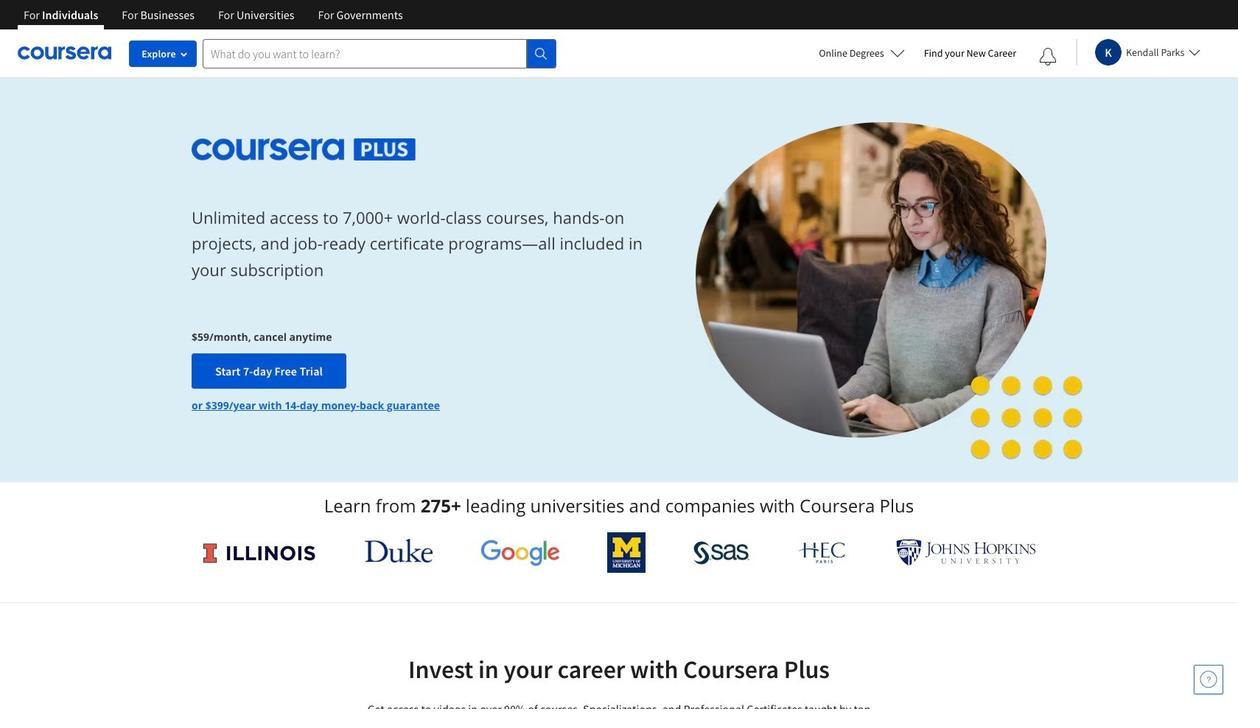 Task type: locate. For each thing, give the bounding box(es) containing it.
university of michigan image
[[608, 533, 646, 574]]

duke university image
[[365, 540, 433, 563]]

What do you want to learn? text field
[[203, 39, 527, 68]]

university of illinois at urbana-champaign image
[[202, 542, 317, 565]]

help center image
[[1200, 672, 1218, 689]]

None search field
[[203, 39, 557, 68]]

johns hopkins university image
[[897, 540, 1037, 567]]

google image
[[480, 540, 560, 567]]

sas image
[[694, 542, 750, 565]]



Task type: describe. For each thing, give the bounding box(es) containing it.
coursera plus image
[[192, 138, 416, 161]]

coursera image
[[18, 41, 111, 65]]

banner navigation
[[12, 0, 415, 29]]

hec paris image
[[797, 538, 849, 568]]



